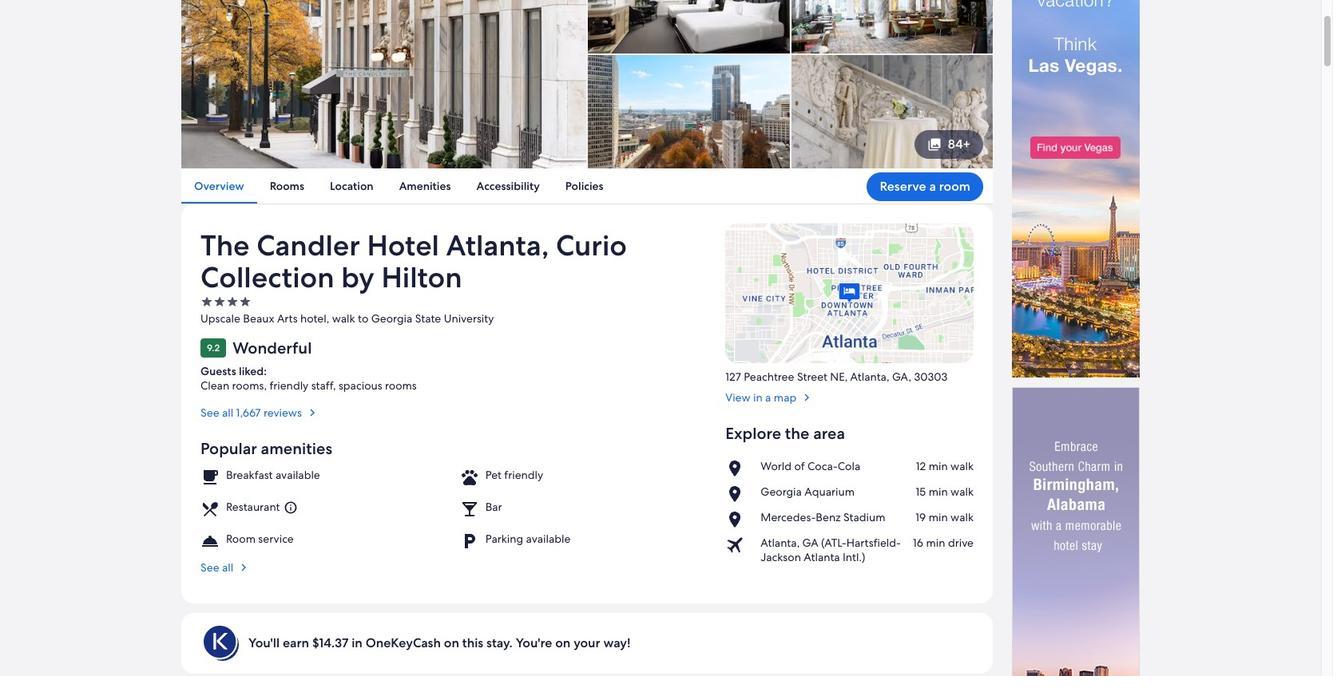 Task type: describe. For each thing, give the bounding box(es) containing it.
you'll earn $14.37 in onekeycash on this stay. you're on your way!
[[248, 635, 631, 652]]

reviews
[[264, 406, 302, 420]]

georgia aquarium
[[761, 485, 855, 499]]

state
[[415, 311, 441, 326]]

popular location image for mercedes-
[[726, 510, 754, 529]]

12 min walk
[[916, 459, 974, 474]]

12
[[916, 459, 926, 474]]

view
[[726, 390, 751, 405]]

interior detail image
[[791, 55, 993, 169]]

walk for mercedes-benz stadium
[[951, 510, 974, 525]]

84+
[[948, 136, 971, 153]]

amenities link
[[386, 169, 464, 204]]

onekeycash
[[366, 635, 441, 652]]

rooms link
[[257, 169, 317, 204]]

jackson
[[761, 550, 801, 565]]

xsmall image
[[226, 295, 239, 308]]

overview link
[[181, 169, 257, 204]]

2 xsmall image from the left
[[213, 295, 226, 308]]

location link
[[317, 169, 386, 204]]

amenities
[[261, 438, 332, 459]]

ga,
[[892, 370, 912, 384]]

room
[[226, 532, 256, 546]]

84+ button
[[915, 130, 983, 159]]

16 min drive
[[913, 536, 974, 550]]

available for breakfast available
[[276, 468, 320, 482]]

room
[[939, 178, 971, 195]]

exterior image
[[181, 0, 586, 169]]

explore the area
[[726, 423, 845, 444]]

your
[[574, 635, 600, 652]]

mercedes-
[[761, 510, 816, 525]]

1,667
[[236, 406, 261, 420]]

1 vertical spatial friendly
[[504, 468, 543, 482]]

you'll
[[248, 635, 280, 652]]

beaux
[[243, 311, 274, 326]]

accessibility link
[[464, 169, 553, 204]]

the
[[785, 423, 810, 444]]

breakfast
[[226, 468, 273, 482]]

list containing world of coca-cola
[[726, 459, 974, 565]]

by
[[341, 259, 375, 296]]

map image
[[726, 224, 974, 363]]

collection
[[201, 259, 334, 296]]

restaurant button
[[226, 500, 298, 516]]

benz
[[816, 510, 841, 525]]

see all
[[201, 561, 233, 575]]

earn
[[283, 635, 309, 652]]

see all button
[[201, 551, 706, 575]]

drive
[[948, 536, 974, 550]]

walk left to
[[332, 311, 355, 326]]

breakfast, lunch, dinner served; american cuisine image
[[791, 0, 993, 54]]

amenities
[[399, 179, 451, 193]]

breakfast available
[[226, 468, 320, 482]]

walk for world of coca-cola
[[951, 459, 974, 474]]

airport image
[[726, 536, 754, 555]]

policies link
[[553, 169, 616, 204]]

pet
[[485, 468, 502, 482]]

accessibility
[[477, 179, 540, 193]]

see for see all
[[201, 561, 219, 575]]

see for see all 1,667 reviews
[[201, 406, 219, 420]]

parking available
[[485, 532, 571, 546]]

staff,
[[311, 379, 336, 393]]

see all 1,667 reviews
[[201, 406, 302, 420]]

atlanta
[[804, 550, 840, 565]]

clean
[[201, 379, 229, 393]]

way!
[[603, 635, 631, 652]]

popular location image for georgia
[[726, 485, 754, 504]]

ne,
[[830, 370, 848, 384]]

30303
[[914, 370, 948, 384]]

16
[[913, 536, 923, 550]]

atlanta, ga (atl-hartsfield- jackson atlanta intl.)
[[761, 536, 901, 565]]

hartsfield-
[[847, 536, 901, 550]]

pet friendly
[[485, 468, 543, 482]]

view in a map
[[726, 390, 797, 405]]

9.2
[[207, 342, 220, 355]]

intl.)
[[843, 550, 866, 565]]

map
[[774, 390, 797, 405]]

all for see all
[[222, 561, 233, 575]]

the
[[201, 227, 250, 264]]

reserve
[[880, 178, 926, 195]]



Task type: vqa. For each thing, say whether or not it's contained in the screenshot.
list containing World of Coca-Cola
yes



Task type: locate. For each thing, give the bounding box(es) containing it.
15 min walk
[[916, 485, 974, 499]]

medium image for view in a map button
[[800, 390, 814, 405]]

in right $14.37
[[352, 635, 363, 652]]

127
[[726, 370, 741, 384]]

in inside view in a map button
[[753, 390, 763, 405]]

georgia inside list
[[761, 485, 802, 499]]

min right 15 at the bottom of the page
[[929, 485, 948, 499]]

popular location image
[[726, 459, 754, 478]]

1 vertical spatial list
[[726, 459, 974, 565]]

the candler hotel atlanta, curio collection by hilton
[[201, 227, 627, 296]]

atlanta, right ne,
[[850, 370, 890, 384]]

0 horizontal spatial friendly
[[270, 379, 309, 393]]

peachtree
[[744, 370, 794, 384]]

friendly
[[270, 379, 309, 393], [504, 468, 543, 482]]

1 vertical spatial atlanta,
[[850, 370, 890, 384]]

2 horizontal spatial atlanta,
[[850, 370, 890, 384]]

$14.37
[[312, 635, 349, 652]]

19 min walk
[[916, 510, 974, 525]]

friendly right pet
[[504, 468, 543, 482]]

0 vertical spatial friendly
[[270, 379, 309, 393]]

liked:
[[239, 364, 267, 379]]

1 xsmall image from the left
[[201, 295, 213, 308]]

atlanta, down mercedes-
[[761, 536, 800, 550]]

theme default image
[[283, 501, 298, 515]]

medium image inside see all button
[[237, 561, 251, 575]]

arts
[[277, 311, 298, 326]]

0 vertical spatial medium image
[[800, 390, 814, 405]]

view in a map button
[[726, 384, 974, 405]]

0 vertical spatial atlanta,
[[446, 227, 549, 264]]

room service
[[226, 532, 294, 546]]

on
[[444, 635, 459, 652], [555, 635, 571, 652]]

0 horizontal spatial medium image
[[237, 561, 251, 575]]

stay.
[[487, 635, 513, 652]]

on left this
[[444, 635, 459, 652]]

all
[[222, 406, 233, 420], [222, 561, 233, 575]]

all down room
[[222, 561, 233, 575]]

world
[[761, 459, 792, 474]]

1 vertical spatial a
[[765, 390, 771, 405]]

mercedes-benz stadium
[[761, 510, 886, 525]]

1 horizontal spatial atlanta,
[[761, 536, 800, 550]]

medium image down the "street"
[[800, 390, 814, 405]]

cola
[[838, 459, 861, 474]]

2 all from the top
[[222, 561, 233, 575]]

0 vertical spatial a
[[929, 178, 936, 195]]

0 vertical spatial available
[[276, 468, 320, 482]]

atlanta, inside the candler hotel atlanta, curio collection by hilton
[[446, 227, 549, 264]]

in right view at the right bottom of page
[[753, 390, 763, 405]]

1 horizontal spatial on
[[555, 635, 571, 652]]

all for see all 1,667 reviews
[[222, 406, 233, 420]]

reserve a room
[[880, 178, 971, 195]]

upscale
[[201, 311, 240, 326]]

127 peachtree street ne, atlanta, ga, 30303
[[726, 370, 948, 384]]

ga
[[803, 536, 819, 550]]

1 vertical spatial in
[[352, 635, 363, 652]]

overview
[[194, 179, 244, 193]]

you're
[[516, 635, 552, 652]]

medium image
[[305, 406, 319, 420]]

rooms
[[385, 379, 417, 393]]

2 see from the top
[[201, 561, 219, 575]]

on left your
[[555, 635, 571, 652]]

min right the 19
[[929, 510, 948, 525]]

medium image for see all button
[[237, 561, 251, 575]]

atlanta, down accessibility
[[446, 227, 549, 264]]

1 vertical spatial medium image
[[237, 561, 251, 575]]

walk up drive
[[951, 510, 974, 525]]

walk down 12 min walk
[[951, 485, 974, 499]]

19
[[916, 510, 926, 525]]

see
[[201, 406, 219, 420], [201, 561, 219, 575]]

a inside button
[[929, 178, 936, 195]]

a left map
[[765, 390, 771, 405]]

hotel
[[367, 227, 439, 264]]

a inside button
[[765, 390, 771, 405]]

15
[[916, 485, 926, 499]]

hilton
[[381, 259, 462, 296]]

list containing overview
[[181, 169, 993, 204]]

(atl-
[[821, 536, 847, 550]]

1 vertical spatial available
[[526, 532, 571, 546]]

min right 16
[[926, 536, 945, 550]]

area
[[813, 423, 845, 444]]

0 vertical spatial georgia
[[371, 311, 412, 326]]

service
[[258, 532, 294, 546]]

1 horizontal spatial georgia
[[761, 485, 802, 499]]

0 horizontal spatial on
[[444, 635, 459, 652]]

1 vertical spatial popular location image
[[726, 510, 754, 529]]

popular location image up airport image
[[726, 510, 754, 529]]

0 horizontal spatial a
[[765, 390, 771, 405]]

min right 12
[[929, 459, 948, 474]]

walk up 15 min walk
[[951, 459, 974, 474]]

xsmall image
[[201, 295, 213, 308], [213, 295, 226, 308], [239, 295, 252, 308]]

medium image right see all
[[237, 561, 251, 575]]

list
[[181, 169, 993, 204], [726, 459, 974, 565]]

2 popular location image from the top
[[726, 510, 754, 529]]

walk for georgia aquarium
[[951, 485, 974, 499]]

0 vertical spatial popular location image
[[726, 485, 754, 504]]

1 horizontal spatial in
[[753, 390, 763, 405]]

1 popular location image from the top
[[726, 485, 754, 504]]

walk
[[332, 311, 355, 326], [951, 459, 974, 474], [951, 485, 974, 499], [951, 510, 974, 525]]

available for parking available
[[526, 532, 571, 546]]

reserve a room button
[[867, 172, 983, 201]]

available
[[276, 468, 320, 482], [526, 532, 571, 546]]

leading image
[[927, 137, 942, 152]]

1 see from the top
[[201, 406, 219, 420]]

min for 19
[[929, 510, 948, 525]]

0 vertical spatial all
[[222, 406, 233, 420]]

available right parking
[[526, 532, 571, 546]]

rooms,
[[232, 379, 267, 393]]

a left room
[[929, 178, 936, 195]]

georgia
[[371, 311, 412, 326], [761, 485, 802, 499]]

1 horizontal spatial medium image
[[800, 390, 814, 405]]

of
[[794, 459, 805, 474]]

rooms
[[270, 179, 304, 193]]

policies
[[565, 179, 604, 193]]

guests liked: clean rooms, friendly staff, spacious rooms
[[201, 364, 417, 393]]

0 horizontal spatial available
[[276, 468, 320, 482]]

coca-
[[808, 459, 838, 474]]

aquarium
[[805, 485, 855, 499]]

georgia right to
[[371, 311, 412, 326]]

medium image
[[800, 390, 814, 405], [237, 561, 251, 575]]

in
[[753, 390, 763, 405], [352, 635, 363, 652]]

0 vertical spatial see
[[201, 406, 219, 420]]

1 vertical spatial all
[[222, 561, 233, 575]]

medium image inside view in a map button
[[800, 390, 814, 405]]

bar
[[485, 500, 502, 514]]

2 on from the left
[[555, 635, 571, 652]]

university
[[444, 311, 494, 326]]

0 horizontal spatial georgia
[[371, 311, 412, 326]]

popular location image down popular location image
[[726, 485, 754, 504]]

min for 15
[[929, 485, 948, 499]]

1 vertical spatial see
[[201, 561, 219, 575]]

1 horizontal spatial a
[[929, 178, 936, 195]]

this
[[462, 635, 483, 652]]

stadium
[[844, 510, 886, 525]]

popular amenities
[[201, 438, 332, 459]]

hotel,
[[300, 311, 329, 326]]

0 vertical spatial in
[[753, 390, 763, 405]]

street
[[797, 370, 828, 384]]

popular location image
[[726, 485, 754, 504], [726, 510, 754, 529]]

1 horizontal spatial available
[[526, 532, 571, 546]]

explore
[[726, 423, 781, 444]]

1 all from the top
[[222, 406, 233, 420]]

atlanta, inside atlanta, ga (atl-hartsfield- jackson atlanta intl.)
[[761, 536, 800, 550]]

guests
[[201, 364, 236, 379]]

friendly up reviews
[[270, 379, 309, 393]]

min for 16
[[926, 536, 945, 550]]

upscale beaux arts hotel, walk to georgia state university
[[201, 311, 494, 326]]

min for 12
[[929, 459, 948, 474]]

3 xsmall image from the left
[[239, 295, 252, 308]]

spacious
[[339, 379, 382, 393]]

to
[[358, 311, 368, 326]]

1 on from the left
[[444, 635, 459, 652]]

georgia down the world
[[761, 485, 802, 499]]

0 vertical spatial list
[[181, 169, 993, 204]]

all left 1,667
[[222, 406, 233, 420]]

deluxe room, 1 king bed, city view | view from room image
[[588, 55, 790, 169]]

parking
[[485, 532, 523, 546]]

0 horizontal spatial in
[[352, 635, 363, 652]]

1 horizontal spatial friendly
[[504, 468, 543, 482]]

wonderful element
[[233, 338, 312, 359]]

available down amenities
[[276, 468, 320, 482]]

restaurant
[[226, 500, 280, 514]]

2 vertical spatial atlanta,
[[761, 536, 800, 550]]

friendly inside "guests liked: clean rooms, friendly staff, spacious rooms"
[[270, 379, 309, 393]]

deluxe room, 2 queen beds, bathtub, city view (mobility & hearing) | in-room safe, laptop workspace, blackout drapes, iron/ironing board image
[[588, 0, 790, 54]]

0 horizontal spatial atlanta,
[[446, 227, 549, 264]]

curio
[[556, 227, 627, 264]]

1 vertical spatial georgia
[[761, 485, 802, 499]]



